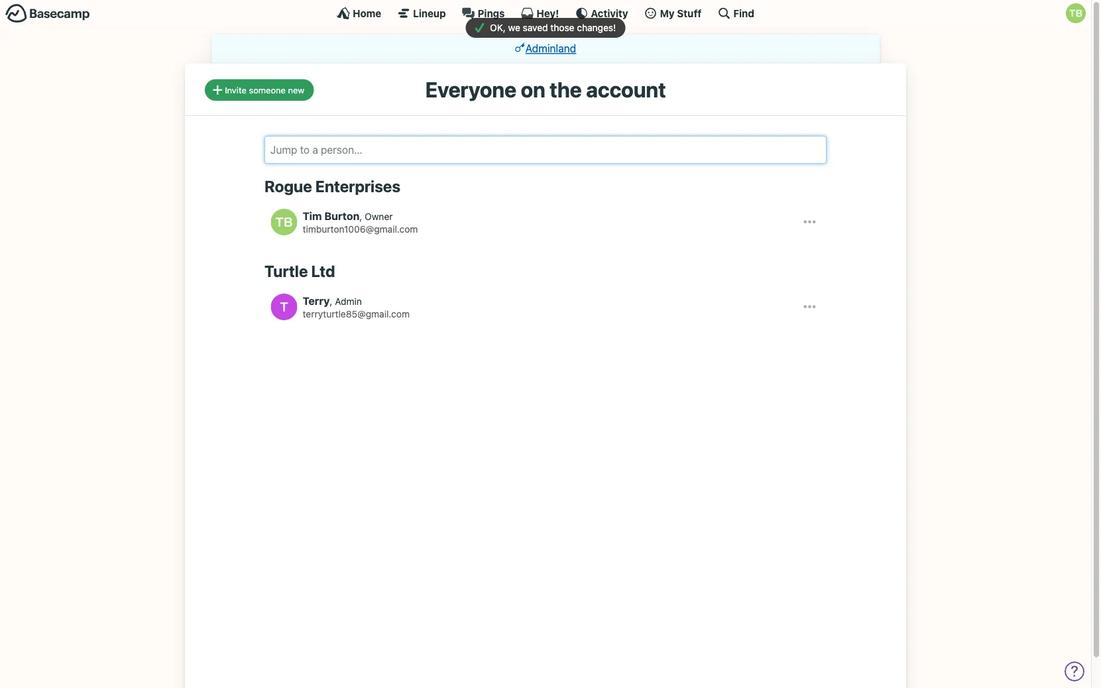 Task type: locate. For each thing, give the bounding box(es) containing it.
rogue enterprises group
[[265, 177, 827, 242]]

main element
[[0, 0, 1092, 26]]

, up timburton1006@gmail.com at the left
[[360, 211, 362, 222]]

home
[[353, 7, 382, 19]]

tim burton option
[[265, 203, 827, 242]]

stuff
[[678, 7, 702, 19]]

0 vertical spatial ,
[[360, 211, 362, 222]]

adminland
[[526, 42, 577, 55]]

ok, we saved those changes!
[[488, 22, 617, 33]]

pings
[[478, 7, 505, 19]]

1 vertical spatial ,
[[330, 296, 333, 307]]

tim burton, owner at rogue enterprises image
[[271, 209, 298, 236]]

terry
[[303, 295, 330, 307]]

my stuff
[[660, 7, 702, 19]]

invite someone new
[[225, 85, 305, 95]]

enterprises
[[316, 177, 401, 196]]

hey!
[[537, 7, 559, 19]]

hey! button
[[521, 7, 559, 20]]

invite
[[225, 85, 247, 95]]

1 horizontal spatial ,
[[360, 211, 362, 222]]

terry option
[[265, 288, 827, 327]]

find
[[734, 7, 755, 19]]

invite someone new link
[[205, 79, 314, 101]]

terry , admin terryturtle85@gmail.com
[[303, 295, 410, 319]]

someone
[[249, 85, 286, 95]]

terryturtle85@gmail.com
[[303, 308, 410, 319]]

turtle ltd
[[265, 262, 335, 280]]

on
[[521, 77, 546, 102]]

, inside the "tim burton , owner timburton1006@gmail.com"
[[360, 211, 362, 222]]

admin
[[335, 296, 362, 307]]

, left 'admin'
[[330, 296, 333, 307]]

tim burton , owner timburton1006@gmail.com
[[303, 210, 418, 235]]

the
[[550, 77, 582, 102]]

,
[[360, 211, 362, 222], [330, 296, 333, 307]]

Jump to a person… text field
[[265, 136, 827, 164]]

activity
[[591, 7, 629, 19]]

everyone on the account
[[426, 77, 666, 102]]

, inside the terry , admin terryturtle85@gmail.com
[[330, 296, 333, 307]]

ok, we saved those changes! alert
[[0, 18, 1092, 38]]

changes!
[[577, 22, 617, 33]]

0 horizontal spatial ,
[[330, 296, 333, 307]]

my
[[660, 7, 675, 19]]



Task type: describe. For each thing, give the bounding box(es) containing it.
saved
[[523, 22, 548, 33]]

switch accounts image
[[5, 3, 90, 24]]

those
[[551, 22, 575, 33]]

ok,
[[490, 22, 506, 33]]

activity link
[[575, 7, 629, 20]]

new
[[288, 85, 305, 95]]

account
[[587, 77, 666, 102]]

we
[[509, 22, 521, 33]]

burton
[[325, 210, 360, 222]]

owner
[[365, 211, 393, 222]]

rogue enterprises
[[265, 177, 401, 196]]

turtle
[[265, 262, 308, 280]]

tim burton image
[[1067, 3, 1087, 23]]

home link
[[337, 7, 382, 20]]

adminland link
[[515, 42, 577, 55]]

my stuff button
[[645, 7, 702, 20]]

lineup link
[[398, 7, 446, 20]]

tim
[[303, 210, 322, 222]]

timburton1006@gmail.com
[[303, 224, 418, 235]]

ltd
[[312, 262, 335, 280]]

everyone
[[426, 77, 517, 102]]

pings button
[[462, 7, 505, 20]]

lineup
[[413, 7, 446, 19]]

turtle ltd group
[[265, 262, 827, 327]]

find button
[[718, 7, 755, 20]]

terry, admin at turtle ltd image
[[271, 294, 298, 321]]

rogue
[[265, 177, 312, 196]]



Task type: vqa. For each thing, say whether or not it's contained in the screenshot.
the Rogue Enterprises
yes



